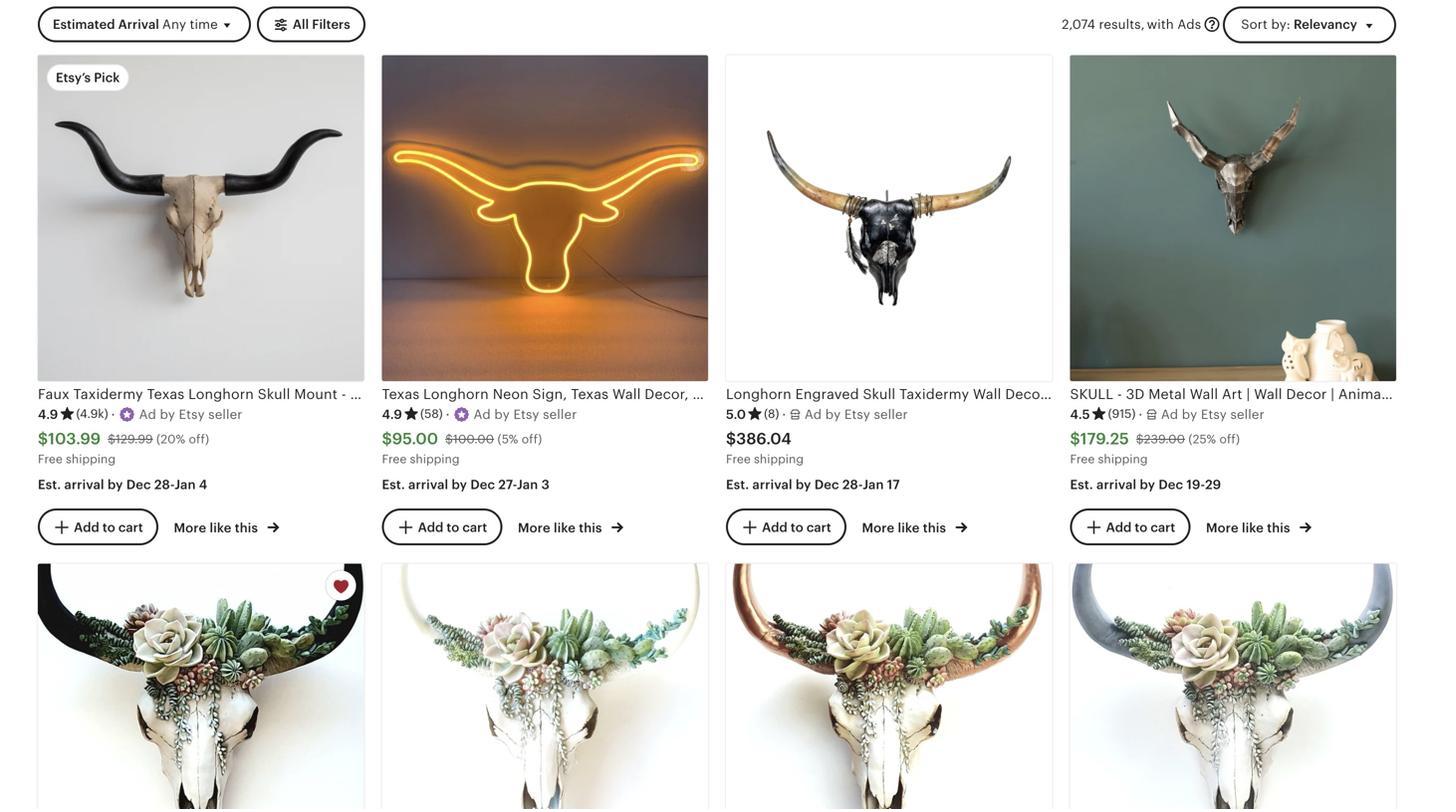 Task type: describe. For each thing, give the bounding box(es) containing it.
dec for 103.99
[[126, 478, 151, 493]]

2 wall from the left
[[613, 386, 641, 402]]

like for 179.25
[[1242, 521, 1264, 536]]

this for 179.25
[[1267, 521, 1291, 536]]

(915)
[[1108, 408, 1136, 421]]

shipping for 103.99
[[66, 453, 116, 466]]

4.9 for 103.99
[[38, 407, 58, 422]]

more for 179.25
[[1206, 521, 1239, 536]]

dec for 179.25
[[1159, 478, 1184, 493]]

(8)
[[764, 408, 779, 421]]

by for 95.00
[[452, 478, 467, 493]]

art,
[[843, 386, 868, 402]]

more like this for 179.25
[[1206, 521, 1294, 536]]

arrival for 95.00
[[408, 478, 448, 493]]

dec for 386.04
[[815, 478, 839, 493]]

add to cart button for 95.00
[[382, 509, 502, 546]]

28- for 103.99
[[154, 478, 175, 493]]

add for 179.25
[[1106, 521, 1132, 536]]

(20%
[[156, 433, 185, 446]]

29
[[1205, 478, 1222, 493]]

arrival for 179.25
[[1097, 478, 1137, 493]]

3 more like this from the left
[[862, 521, 950, 536]]

free for 179.25
[[1070, 453, 1095, 466]]

$ 179.25 $ 239.00 (25% off) free shipping
[[1070, 430, 1240, 466]]

longhorn engraved skull taxidermy wall decor - item #: 1115 image
[[726, 55, 1052, 381]]

jan for 95.00
[[517, 478, 538, 493]]

longhorn engraved skull taxidermy wall decor - item #: 1115
[[726, 386, 1135, 402]]

by:
[[1272, 17, 1291, 32]]

2 taxidermy from the left
[[900, 386, 969, 402]]

#:
[[1093, 386, 1105, 402]]

est. arrival by dec 28-jan 4
[[38, 478, 208, 493]]

4.5
[[1070, 407, 1090, 422]]

by for 179.25
[[1140, 478, 1156, 493]]

all filters button
[[257, 7, 365, 43]]

sort
[[1241, 17, 1268, 32]]

more like this for 103.99
[[174, 521, 261, 536]]

2 skull from the left
[[863, 386, 896, 402]]

by for 386.04
[[796, 478, 811, 493]]

off) for 103.99
[[189, 433, 209, 446]]

arrival for 386.04
[[753, 478, 793, 493]]

jan for 103.99
[[175, 478, 196, 493]]

faux taxidermy texas longhorn skull mount - wall decor - bone - tl00 image
[[38, 55, 364, 381]]

129.99
[[116, 433, 153, 446]]

add to cart for 95.00
[[418, 521, 487, 536]]

17
[[887, 478, 900, 493]]

pick
[[94, 70, 120, 85]]

(25%
[[1189, 433, 1217, 446]]

etsy's pick
[[56, 70, 120, 85]]

texas longhorn neon sign, texas wall decor, texas longhorns wall art, texas gifts
[[382, 386, 945, 402]]

item
[[1059, 386, 1089, 402]]

(5%
[[498, 433, 518, 446]]

5 texas from the left
[[871, 386, 909, 402]]

with
[[1147, 17, 1174, 32]]

product video element for cactus bull skull, cow skull, southwest decor, wall cow skull, painted cow skull, succulent wall decor, succulents, resin cow skull, skull, image
[[38, 564, 364, 810]]

free for 103.99
[[38, 453, 63, 466]]

est. arrival by dec 19-29
[[1070, 478, 1222, 493]]

add to cart button for 386.04
[[726, 509, 847, 546]]

(58)
[[420, 408, 443, 421]]

179.25
[[1081, 430, 1129, 448]]

· for 386.04
[[782, 407, 786, 422]]

relevancy
[[1294, 17, 1358, 32]]

decor,
[[645, 386, 689, 402]]

1 texas from the left
[[147, 386, 185, 402]]

add to cart button for 179.25
[[1070, 509, 1191, 546]]

product video element for bull skull, succulent decor, cow skull wall decor, southwest decor, cow skull decor, painted cow skull, succulents, cow skull, cactus, image
[[726, 564, 1052, 810]]

2,074
[[1062, 17, 1096, 32]]

any
[[162, 17, 186, 32]]

3 longhorn from the left
[[726, 386, 792, 402]]

103.99
[[48, 430, 101, 448]]

1 decor from the left
[[382, 386, 423, 402]]

2 - from the left
[[427, 386, 432, 402]]

add for 95.00
[[418, 521, 444, 536]]

95.00
[[392, 430, 438, 448]]

cart for 386.04
[[807, 521, 832, 536]]

239.00
[[1144, 433, 1186, 446]]

est. arrival by dec 28-jan 17
[[726, 478, 900, 493]]

1 wall from the left
[[350, 386, 379, 402]]

1115
[[1109, 386, 1135, 402]]

2,074 results,
[[1062, 17, 1145, 32]]

more for 386.04
[[862, 521, 895, 536]]

4
[[199, 478, 208, 493]]

19-
[[1187, 478, 1205, 493]]

to for 179.25
[[1135, 521, 1148, 536]]

dec for 95.00
[[471, 478, 495, 493]]

(4.9k)
[[76, 408, 108, 421]]

this for 103.99
[[235, 521, 258, 536]]

product video element for the cow skull wall mount, succulents, cow skull, painted cow skull, bull skull, wall cow skull, cactus decor, succulent decor, cow skull, skull, image
[[1070, 564, 1397, 810]]

to for 95.00
[[447, 521, 459, 536]]



Task type: vqa. For each thing, say whether or not it's contained in the screenshot.
the items to the top
no



Task type: locate. For each thing, give the bounding box(es) containing it.
1 longhorn from the left
[[188, 386, 254, 402]]

taxidermy
[[73, 386, 143, 402], [900, 386, 969, 402]]

1 jan from the left
[[175, 478, 196, 493]]

free for 95.00
[[382, 453, 407, 466]]

mount
[[294, 386, 338, 402]]

3 like from the left
[[898, 521, 920, 536]]

2 product video element from the left
[[382, 564, 708, 810]]

1 add from the left
[[74, 521, 99, 536]]

more down 4
[[174, 521, 206, 536]]

3 to from the left
[[791, 521, 804, 536]]

free down 103.99
[[38, 453, 63, 466]]

add to cart for 179.25
[[1106, 521, 1176, 536]]

decor
[[382, 386, 423, 402], [1005, 386, 1046, 402]]

3 more from the left
[[862, 521, 895, 536]]

2 more like this link from the left
[[518, 517, 623, 538]]

- right mount
[[341, 386, 346, 402]]

filters
[[312, 17, 350, 32]]

3 est. from the left
[[726, 478, 749, 493]]

shipping down '179.25' at right bottom
[[1098, 453, 1148, 466]]

this
[[235, 521, 258, 536], [579, 521, 602, 536], [923, 521, 946, 536], [1267, 521, 1291, 536]]

free
[[38, 453, 63, 466], [382, 453, 407, 466], [726, 453, 751, 466], [1070, 453, 1095, 466]]

shipping inside $ 179.25 $ 239.00 (25% off) free shipping
[[1098, 453, 1148, 466]]

dec left 19- at right bottom
[[1159, 478, 1184, 493]]

4 to from the left
[[1135, 521, 1148, 536]]

1 skull from the left
[[258, 386, 290, 402]]

2 add from the left
[[418, 521, 444, 536]]

4 product video element from the left
[[1070, 564, 1397, 810]]

add down est. arrival by dec 19-29 on the right of page
[[1106, 521, 1132, 536]]

1 more from the left
[[174, 521, 206, 536]]

add to cart down est. arrival by dec 27-jan 3
[[418, 521, 487, 536]]

longhorn up 4
[[188, 386, 254, 402]]

cart down est. arrival by dec 28-jan 4
[[118, 521, 143, 536]]

1 this from the left
[[235, 521, 258, 536]]

4.9
[[38, 407, 58, 422], [382, 407, 402, 422]]

bull skull, cow skull, southwest decor, wall cow skull, painted cow skull, succulent wall decor, succulents, resin cow skull, skull, cactus, image
[[382, 564, 708, 810]]

cart for 95.00
[[463, 521, 487, 536]]

shipping for 95.00
[[410, 453, 460, 466]]

off)
[[189, 433, 209, 446], [522, 433, 542, 446], [1220, 433, 1240, 446]]

4 more like this from the left
[[1206, 521, 1294, 536]]

est. for 386.04
[[726, 478, 749, 493]]

1 28- from the left
[[154, 478, 175, 493]]

dec
[[126, 478, 151, 493], [471, 478, 495, 493], [815, 478, 839, 493], [1159, 478, 1184, 493]]

4 - from the left
[[1050, 386, 1055, 402]]

add to cart button down est. arrival by dec 28-jan 17
[[726, 509, 847, 546]]

$
[[38, 430, 48, 448], [382, 430, 392, 448], [726, 430, 736, 448], [1070, 430, 1081, 448], [108, 433, 116, 446], [445, 433, 453, 446], [1136, 433, 1144, 446]]

4 like from the left
[[1242, 521, 1264, 536]]

0 horizontal spatial jan
[[175, 478, 196, 493]]

arrival down '179.25' at right bottom
[[1097, 478, 1137, 493]]

1 by from the left
[[108, 478, 123, 493]]

est. for 103.99
[[38, 478, 61, 493]]

1 horizontal spatial 28-
[[843, 478, 863, 493]]

product video element
[[38, 564, 364, 810], [382, 564, 708, 810], [726, 564, 1052, 810], [1070, 564, 1397, 810]]

more like this down 29
[[1206, 521, 1294, 536]]

4 · from the left
[[1139, 407, 1143, 422]]

arrival down $ 386.04 free shipping in the right bottom of the page
[[753, 478, 793, 493]]

0 horizontal spatial skull
[[258, 386, 290, 402]]

texas right art,
[[871, 386, 909, 402]]

386.04
[[736, 430, 792, 448]]

wall
[[350, 386, 379, 402], [613, 386, 641, 402], [811, 386, 839, 402], [973, 386, 1002, 402]]

more for 95.00
[[518, 521, 551, 536]]

more down 29
[[1206, 521, 1239, 536]]

arrival for 103.99
[[64, 478, 104, 493]]

1 free from the left
[[38, 453, 63, 466]]

arrival down 95.00
[[408, 478, 448, 493]]

free down 95.00
[[382, 453, 407, 466]]

2 decor from the left
[[1005, 386, 1046, 402]]

3 free from the left
[[726, 453, 751, 466]]

4 arrival from the left
[[1097, 478, 1137, 493]]

to for 103.99
[[102, 521, 115, 536]]

1 add to cart button from the left
[[38, 509, 158, 546]]

skull - 3d metal wall art | wall decor | animal sculpture | home decor | wall art | texas | longhorn | gift for him | home decor gift | gift image
[[1070, 55, 1397, 381]]

4 free from the left
[[1070, 453, 1095, 466]]

0 horizontal spatial 4.9
[[38, 407, 58, 422]]

1 horizontal spatial off)
[[522, 433, 542, 446]]

free down 386.04
[[726, 453, 751, 466]]

add
[[74, 521, 99, 536], [418, 521, 444, 536], [762, 521, 788, 536], [1106, 521, 1132, 536]]

estimated
[[53, 17, 115, 32]]

est. down 103.99
[[38, 478, 61, 493]]

more like this down 3
[[518, 521, 606, 536]]

arrival
[[64, 478, 104, 493], [408, 478, 448, 493], [753, 478, 793, 493], [1097, 478, 1137, 493]]

· for 179.25
[[1139, 407, 1143, 422]]

4 add from the left
[[1106, 521, 1132, 536]]

shipping inside $ 103.99 $ 129.99 (20% off) free shipping
[[66, 453, 116, 466]]

with ads
[[1147, 17, 1202, 32]]

like for 103.99
[[210, 521, 232, 536]]

add to cart button down est. arrival by dec 28-jan 4
[[38, 509, 158, 546]]

2 horizontal spatial jan
[[863, 478, 884, 493]]

more like this down 17
[[862, 521, 950, 536]]

add to cart button down est. arrival by dec 19-29 on the right of page
[[1070, 509, 1191, 546]]

1 more like this from the left
[[174, 521, 261, 536]]

off) for 179.25
[[1220, 433, 1240, 446]]

by down $ 103.99 $ 129.99 (20% off) free shipping
[[108, 478, 123, 493]]

1 like from the left
[[210, 521, 232, 536]]

2 add to cart from the left
[[418, 521, 487, 536]]

add for 103.99
[[74, 521, 99, 536]]

more like this
[[174, 521, 261, 536], [518, 521, 606, 536], [862, 521, 950, 536], [1206, 521, 1294, 536]]

0 horizontal spatial taxidermy
[[73, 386, 143, 402]]

· right (915)
[[1139, 407, 1143, 422]]

4 more from the left
[[1206, 521, 1239, 536]]

3 more like this link from the left
[[862, 517, 968, 538]]

1 cart from the left
[[118, 521, 143, 536]]

taxidermy up (4.9k)
[[73, 386, 143, 402]]

texas up 95.00
[[382, 386, 420, 402]]

1 add to cart from the left
[[74, 521, 143, 536]]

time
[[190, 17, 218, 32]]

· for 95.00
[[446, 407, 450, 422]]

- up (58)
[[427, 386, 432, 402]]

$ 95.00 $ 100.00 (5% off) free shipping
[[382, 430, 542, 466]]

2 like from the left
[[554, 521, 576, 536]]

texas longhorn neon sign, texas wall decor, texas longhorns wall art, texas gifts image
[[382, 55, 708, 381]]

by down $ 179.25 $ 239.00 (25% off) free shipping
[[1140, 478, 1156, 493]]

1 - from the left
[[341, 386, 346, 402]]

4 add to cart from the left
[[1106, 521, 1176, 536]]

· right (58)
[[446, 407, 450, 422]]

to down est. arrival by dec 27-jan 3
[[447, 521, 459, 536]]

· for 103.99
[[111, 407, 115, 422]]

add down est. arrival by dec 28-jan 4
[[74, 521, 99, 536]]

to
[[102, 521, 115, 536], [447, 521, 459, 536], [791, 521, 804, 536], [1135, 521, 1148, 536]]

0 horizontal spatial longhorn
[[188, 386, 254, 402]]

more like this link for 95.00
[[518, 517, 623, 538]]

to down est. arrival by dec 19-29 on the right of page
[[1135, 521, 1148, 536]]

3 dec from the left
[[815, 478, 839, 493]]

skull left gifts on the right of the page
[[863, 386, 896, 402]]

4 more like this link from the left
[[1206, 517, 1312, 538]]

add to cart button down est. arrival by dec 27-jan 3
[[382, 509, 502, 546]]

4.9 for 95.00
[[382, 407, 402, 422]]

2 4.9 from the left
[[382, 407, 402, 422]]

27-
[[499, 478, 517, 493]]

0 horizontal spatial off)
[[189, 433, 209, 446]]

add to cart down est. arrival by dec 28-jan 4
[[74, 521, 143, 536]]

faux
[[38, 386, 70, 402]]

4 by from the left
[[1140, 478, 1156, 493]]

add down est. arrival by dec 28-jan 17
[[762, 521, 788, 536]]

estimated arrival any time
[[53, 17, 218, 32]]

4 wall from the left
[[973, 386, 1002, 402]]

28- left 17
[[843, 478, 863, 493]]

1 to from the left
[[102, 521, 115, 536]]

4.9 down faux
[[38, 407, 58, 422]]

cart for 103.99
[[118, 521, 143, 536]]

3 wall from the left
[[811, 386, 839, 402]]

arrival
[[118, 17, 159, 32]]

- right bone
[[474, 386, 479, 402]]

texas right sign,
[[571, 386, 609, 402]]

1 horizontal spatial longhorn
[[423, 386, 489, 402]]

shipping inside $ 386.04 free shipping
[[754, 453, 804, 466]]

3 off) from the left
[[1220, 433, 1240, 446]]

1 4.9 from the left
[[38, 407, 58, 422]]

like
[[210, 521, 232, 536], [554, 521, 576, 536], [898, 521, 920, 536], [1242, 521, 1264, 536]]

3 texas from the left
[[571, 386, 609, 402]]

2 more from the left
[[518, 521, 551, 536]]

·
[[111, 407, 115, 422], [446, 407, 450, 422], [782, 407, 786, 422], [1139, 407, 1143, 422]]

1 horizontal spatial skull
[[863, 386, 896, 402]]

2 off) from the left
[[522, 433, 542, 446]]

2 to from the left
[[447, 521, 459, 536]]

4 texas from the left
[[693, 386, 730, 402]]

off) right (20%
[[189, 433, 209, 446]]

2 · from the left
[[446, 407, 450, 422]]

to down est. arrival by dec 28-jan 17
[[791, 521, 804, 536]]

shipping down 103.99
[[66, 453, 116, 466]]

by down $ 386.04 free shipping in the right bottom of the page
[[796, 478, 811, 493]]

1 shipping from the left
[[66, 453, 116, 466]]

1 horizontal spatial taxidermy
[[900, 386, 969, 402]]

sign,
[[533, 386, 567, 402]]

more like this link for 103.99
[[174, 517, 279, 538]]

add down est. arrival by dec 27-jan 3
[[418, 521, 444, 536]]

more like this link down 3
[[518, 517, 623, 538]]

decor left item
[[1005, 386, 1046, 402]]

est. down $ 386.04 free shipping in the right bottom of the page
[[726, 478, 749, 493]]

- left item
[[1050, 386, 1055, 402]]

4 add to cart button from the left
[[1070, 509, 1191, 546]]

sort by: relevancy
[[1241, 17, 1358, 32]]

faux taxidermy texas longhorn skull mount - wall decor - bone - tl00
[[38, 386, 518, 402]]

0 horizontal spatial decor
[[382, 386, 423, 402]]

jan left 17
[[863, 478, 884, 493]]

$ 103.99 $ 129.99 (20% off) free shipping
[[38, 430, 209, 466]]

off) inside $ 95.00 $ 100.00 (5% off) free shipping
[[522, 433, 542, 446]]

more like this link for 179.25
[[1206, 517, 1312, 538]]

28- for 386.04
[[843, 478, 863, 493]]

shipping
[[66, 453, 116, 466], [410, 453, 460, 466], [754, 453, 804, 466], [1098, 453, 1148, 466]]

est. for 179.25
[[1070, 478, 1094, 493]]

skull left mount
[[258, 386, 290, 402]]

by down $ 95.00 $ 100.00 (5% off) free shipping
[[452, 478, 467, 493]]

add to cart button for 103.99
[[38, 509, 158, 546]]

4 shipping from the left
[[1098, 453, 1148, 466]]

gifts
[[913, 386, 945, 402]]

longhorn up (8)
[[726, 386, 792, 402]]

off) right (5%
[[522, 433, 542, 446]]

add to cart button
[[38, 509, 158, 546], [382, 509, 502, 546], [726, 509, 847, 546], [1070, 509, 1191, 546]]

3
[[542, 478, 550, 493]]

2 shipping from the left
[[410, 453, 460, 466]]

$ inside $ 386.04 free shipping
[[726, 430, 736, 448]]

2 free from the left
[[382, 453, 407, 466]]

longhorn up (58)
[[423, 386, 489, 402]]

4 dec from the left
[[1159, 478, 1184, 493]]

3 arrival from the left
[[753, 478, 793, 493]]

3 cart from the left
[[807, 521, 832, 536]]

bull skull, succulent decor, cow skull wall decor, southwest decor, cow skull decor, painted cow skull, succulents, cow skull, cactus, image
[[726, 564, 1052, 810]]

dec left 17
[[815, 478, 839, 493]]

4 this from the left
[[1267, 521, 1291, 536]]

cart down est. arrival by dec 28-jan 17
[[807, 521, 832, 536]]

taxidermy right art,
[[900, 386, 969, 402]]

100.00
[[453, 433, 494, 446]]

off) for 95.00
[[522, 433, 542, 446]]

add for 386.04
[[762, 521, 788, 536]]

3 product video element from the left
[[726, 564, 1052, 810]]

1 horizontal spatial 4.9
[[382, 407, 402, 422]]

add to cart down est. arrival by dec 19-29 on the right of page
[[1106, 521, 1176, 536]]

product video element for bull skull, cow skull, southwest decor, wall cow skull, painted cow skull, succulent wall decor, succulents, resin cow skull, skull, cactus, image
[[382, 564, 708, 810]]

free inside $ 95.00 $ 100.00 (5% off) free shipping
[[382, 453, 407, 466]]

3 - from the left
[[474, 386, 479, 402]]

more like this link
[[174, 517, 279, 538], [518, 517, 623, 538], [862, 517, 968, 538], [1206, 517, 1312, 538]]

shipping down 386.04
[[754, 453, 804, 466]]

cart for 179.25
[[1151, 521, 1176, 536]]

est. down 95.00
[[382, 478, 405, 493]]

free down '179.25' at right bottom
[[1070, 453, 1095, 466]]

cart down est. arrival by dec 19-29 on the right of page
[[1151, 521, 1176, 536]]

skull
[[258, 386, 290, 402], [863, 386, 896, 402]]

1 off) from the left
[[189, 433, 209, 446]]

this for 95.00
[[579, 521, 602, 536]]

dec down $ 103.99 $ 129.99 (20% off) free shipping
[[126, 478, 151, 493]]

2 cart from the left
[[463, 521, 487, 536]]

shipping down 95.00
[[410, 453, 460, 466]]

wall right gifts on the right of the page
[[973, 386, 1002, 402]]

tl00
[[483, 386, 518, 402]]

more like this link down 29
[[1206, 517, 1312, 538]]

jan left 4
[[175, 478, 196, 493]]

engraved
[[796, 386, 859, 402]]

1 horizontal spatial jan
[[517, 478, 538, 493]]

all filters
[[293, 17, 350, 32]]

4.9 up 95.00
[[382, 407, 402, 422]]

add to cart down est. arrival by dec 28-jan 17
[[762, 521, 832, 536]]

more like this for 95.00
[[518, 521, 606, 536]]

more
[[174, 521, 206, 536], [518, 521, 551, 536], [862, 521, 895, 536], [1206, 521, 1239, 536]]

longhorn
[[188, 386, 254, 402], [423, 386, 489, 402], [726, 386, 792, 402]]

more like this link down 4
[[174, 517, 279, 538]]

3 add to cart from the left
[[762, 521, 832, 536]]

etsy's
[[56, 70, 91, 85]]

28-
[[154, 478, 175, 493], [843, 478, 863, 493]]

add to cart
[[74, 521, 143, 536], [418, 521, 487, 536], [762, 521, 832, 536], [1106, 521, 1176, 536]]

3 this from the left
[[923, 521, 946, 536]]

bone
[[436, 386, 470, 402]]

1 dec from the left
[[126, 478, 151, 493]]

to down est. arrival by dec 28-jan 4
[[102, 521, 115, 536]]

1 taxidermy from the left
[[73, 386, 143, 402]]

free inside $ 103.99 $ 129.99 (20% off) free shipping
[[38, 453, 63, 466]]

results,
[[1099, 17, 1145, 32]]

wall left art,
[[811, 386, 839, 402]]

all
[[293, 17, 309, 32]]

1 horizontal spatial decor
[[1005, 386, 1046, 402]]

28- left 4
[[154, 478, 175, 493]]

1 · from the left
[[111, 407, 115, 422]]

by for 103.99
[[108, 478, 123, 493]]

to for 386.04
[[791, 521, 804, 536]]

shipping for 179.25
[[1098, 453, 1148, 466]]

est. for 95.00
[[382, 478, 405, 493]]

1 more like this link from the left
[[174, 517, 279, 538]]

2 more like this from the left
[[518, 521, 606, 536]]

longhorns
[[734, 386, 807, 402]]

more like this down 4
[[174, 521, 261, 536]]

wall left the decor,
[[613, 386, 641, 402]]

off) inside $ 103.99 $ 129.99 (20% off) free shipping
[[189, 433, 209, 446]]

3 shipping from the left
[[754, 453, 804, 466]]

1 est. from the left
[[38, 478, 61, 493]]

neon
[[493, 386, 529, 402]]

more for 103.99
[[174, 521, 206, 536]]

by
[[108, 478, 123, 493], [452, 478, 467, 493], [796, 478, 811, 493], [1140, 478, 1156, 493]]

est. down '179.25' at right bottom
[[1070, 478, 1094, 493]]

free inside $ 386.04 free shipping
[[726, 453, 751, 466]]

3 by from the left
[[796, 478, 811, 493]]

2 by from the left
[[452, 478, 467, 493]]

like for 95.00
[[554, 521, 576, 536]]

3 jan from the left
[[863, 478, 884, 493]]

est. arrival by dec 27-jan 3
[[382, 478, 550, 493]]

jan
[[175, 478, 196, 493], [517, 478, 538, 493], [863, 478, 884, 493]]

$ 386.04 free shipping
[[726, 430, 804, 466]]

dec left 27-
[[471, 478, 495, 493]]

more like this link down 17
[[862, 517, 968, 538]]

add to cart for 103.99
[[74, 521, 143, 536]]

off) right "(25%" at the bottom right
[[1220, 433, 1240, 446]]

· right (4.9k)
[[111, 407, 115, 422]]

2 jan from the left
[[517, 478, 538, 493]]

1 arrival from the left
[[64, 478, 104, 493]]

cart down est. arrival by dec 27-jan 3
[[463, 521, 487, 536]]

3 add to cart button from the left
[[726, 509, 847, 546]]

free inside $ 179.25 $ 239.00 (25% off) free shipping
[[1070, 453, 1095, 466]]

texas
[[147, 386, 185, 402], [382, 386, 420, 402], [571, 386, 609, 402], [693, 386, 730, 402], [871, 386, 909, 402]]

0 horizontal spatial 28-
[[154, 478, 175, 493]]

2 horizontal spatial off)
[[1220, 433, 1240, 446]]

arrival down 103.99
[[64, 478, 104, 493]]

2 est. from the left
[[382, 478, 405, 493]]

texas up 5.0
[[693, 386, 730, 402]]

2 28- from the left
[[843, 478, 863, 493]]

add to cart for 386.04
[[762, 521, 832, 536]]

4 cart from the left
[[1151, 521, 1176, 536]]

3 add from the left
[[762, 521, 788, 536]]

2 this from the left
[[579, 521, 602, 536]]

est.
[[38, 478, 61, 493], [382, 478, 405, 493], [726, 478, 749, 493], [1070, 478, 1094, 493]]

2 add to cart button from the left
[[382, 509, 502, 546]]

2 horizontal spatial longhorn
[[726, 386, 792, 402]]

jan left 3
[[517, 478, 538, 493]]

shipping inside $ 95.00 $ 100.00 (5% off) free shipping
[[410, 453, 460, 466]]

more down 3
[[518, 521, 551, 536]]

cactus bull skull, cow skull, southwest decor, wall cow skull, painted cow skull, succulent wall decor, succulents, resin cow skull, skull, image
[[38, 564, 364, 810]]

2 longhorn from the left
[[423, 386, 489, 402]]

4 est. from the left
[[1070, 478, 1094, 493]]

cow skull wall mount, succulents, cow skull, painted cow skull, bull skull, wall cow skull, cactus decor, succulent decor, cow skull, skull, image
[[1070, 564, 1397, 810]]

decor up (58)
[[382, 386, 423, 402]]

texas up (20%
[[147, 386, 185, 402]]

2 arrival from the left
[[408, 478, 448, 493]]

2 texas from the left
[[382, 386, 420, 402]]

-
[[341, 386, 346, 402], [427, 386, 432, 402], [474, 386, 479, 402], [1050, 386, 1055, 402]]

5.0
[[726, 407, 746, 422]]

cart
[[118, 521, 143, 536], [463, 521, 487, 536], [807, 521, 832, 536], [1151, 521, 1176, 536]]

more down 17
[[862, 521, 895, 536]]

ads
[[1178, 17, 1202, 32]]

off) inside $ 179.25 $ 239.00 (25% off) free shipping
[[1220, 433, 1240, 446]]

· right (8)
[[782, 407, 786, 422]]

wall right mount
[[350, 386, 379, 402]]



